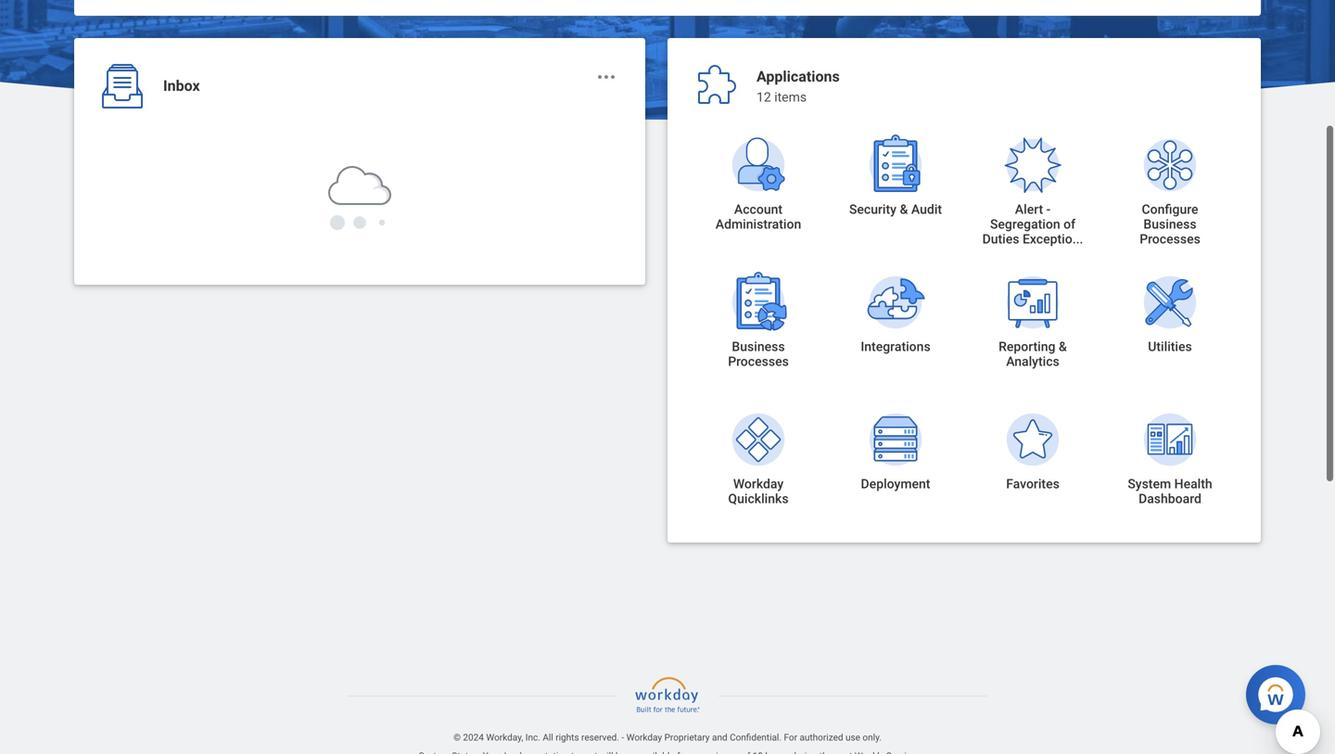 Task type: describe. For each thing, give the bounding box(es) containing it.
of
[[1064, 217, 1076, 232]]

account administration
[[716, 202, 802, 232]]

use
[[846, 732, 861, 743]]

utilities
[[1149, 339, 1193, 354]]

items
[[775, 89, 807, 105]]

& for audit
[[900, 202, 908, 217]]

2024
[[463, 732, 484, 743]]

security
[[850, 202, 897, 217]]

system health dashboard
[[1128, 476, 1213, 506]]

...
[[1073, 231, 1084, 247]]

reporting & analytics
[[999, 339, 1067, 369]]

12
[[757, 89, 771, 105]]

reporting
[[999, 339, 1056, 354]]

only.
[[863, 732, 882, 743]]

proprietary
[[665, 732, 710, 743]]

and
[[712, 732, 728, 743]]

favorites
[[1007, 476, 1060, 492]]

favorites link
[[965, 387, 1102, 524]]

all
[[543, 732, 553, 743]]

for
[[784, 732, 798, 743]]

© 2024 workday, inc. all rights reserved. - workday proprietary and confidential. for authorized use only.
[[454, 732, 882, 743]]

- inside alert - segregation of duties exceptio ...
[[1047, 202, 1051, 217]]

security & audit link
[[827, 112, 965, 250]]

analytics
[[1007, 354, 1060, 369]]

integrations
[[861, 339, 931, 354]]

- inside footer
[[622, 732, 624, 743]]

deployment link
[[827, 387, 965, 524]]

workday inside workday quicklinks
[[734, 476, 784, 492]]

configure
[[1142, 202, 1199, 217]]

configure business processes
[[1140, 202, 1201, 247]]

applications
[[757, 68, 840, 85]]

workday assistant region
[[1247, 658, 1313, 724]]

© 2024 workday, inc. all rights reserved. - workday proprietary and confidential. for authorized use only. footer
[[0, 674, 1336, 754]]

audit
[[912, 202, 942, 217]]

workday inside footer
[[627, 732, 662, 743]]



Task type: vqa. For each thing, say whether or not it's contained in the screenshot.
Previous Page image
no



Task type: locate. For each thing, give the bounding box(es) containing it.
related actions image
[[595, 66, 618, 88]]

confidential.
[[730, 732, 782, 743]]

1 vertical spatial -
[[622, 732, 624, 743]]

inc.
[[526, 732, 541, 743]]

0 vertical spatial &
[[900, 202, 908, 217]]

utilities link
[[1102, 250, 1239, 387]]

0 vertical spatial -
[[1047, 202, 1051, 217]]

1 horizontal spatial business
[[1144, 217, 1197, 232]]

workday quicklinks
[[729, 476, 789, 506]]

business inside the business processes
[[732, 339, 785, 354]]

applications 12 items
[[757, 68, 840, 105]]

0 horizontal spatial &
[[900, 202, 908, 217]]

account
[[735, 202, 783, 217]]

business inside configure business processes
[[1144, 217, 1197, 232]]

workday,
[[486, 732, 523, 743]]

dashboard
[[1139, 491, 1202, 506]]

0 horizontal spatial processes
[[728, 354, 789, 369]]

1 horizontal spatial -
[[1047, 202, 1051, 217]]

1 vertical spatial workday
[[627, 732, 662, 743]]

©
[[454, 732, 461, 743]]

-
[[1047, 202, 1051, 217], [622, 732, 624, 743]]

security & audit
[[850, 202, 942, 217]]

workday
[[734, 476, 784, 492], [627, 732, 662, 743]]

authorized
[[800, 732, 844, 743]]

exceptio
[[1023, 231, 1073, 247]]

0 horizontal spatial business
[[732, 339, 785, 354]]

& for analytics
[[1059, 339, 1067, 354]]

&
[[900, 202, 908, 217], [1059, 339, 1067, 354]]

0 vertical spatial workday
[[734, 476, 784, 492]]

& inside the reporting & analytics
[[1059, 339, 1067, 354]]

1 horizontal spatial workday
[[734, 476, 784, 492]]

0 vertical spatial business
[[1144, 217, 1197, 232]]

- right reserved.
[[622, 732, 624, 743]]

system
[[1128, 476, 1172, 492]]

& inside "link"
[[900, 202, 908, 217]]

- right the alert
[[1047, 202, 1051, 217]]

& right reporting
[[1059, 339, 1067, 354]]

1 horizontal spatial processes
[[1140, 231, 1201, 247]]

business processes
[[728, 339, 789, 369]]

& left audit
[[900, 202, 908, 217]]

alert - segregation of duties exceptio ...
[[983, 202, 1084, 247]]

duties
[[983, 231, 1020, 247]]

processes
[[1140, 231, 1201, 247], [728, 354, 789, 369]]

rights
[[556, 732, 579, 743]]

health
[[1175, 476, 1213, 492]]

0 horizontal spatial -
[[622, 732, 624, 743]]

alert
[[1015, 202, 1044, 217]]

1 vertical spatial business
[[732, 339, 785, 354]]

quicklinks
[[729, 491, 789, 506]]

0 vertical spatial processes
[[1140, 231, 1201, 247]]

deployment
[[861, 476, 931, 492]]

administration
[[716, 217, 802, 232]]

1 vertical spatial processes
[[728, 354, 789, 369]]

segregation
[[991, 217, 1061, 232]]

1 horizontal spatial &
[[1059, 339, 1067, 354]]

1 vertical spatial &
[[1059, 339, 1067, 354]]

reserved.
[[582, 732, 620, 743]]

business
[[1144, 217, 1197, 232], [732, 339, 785, 354]]

inbox
[[163, 77, 200, 95]]

integrations link
[[827, 250, 965, 387]]

0 horizontal spatial workday
[[627, 732, 662, 743]]



